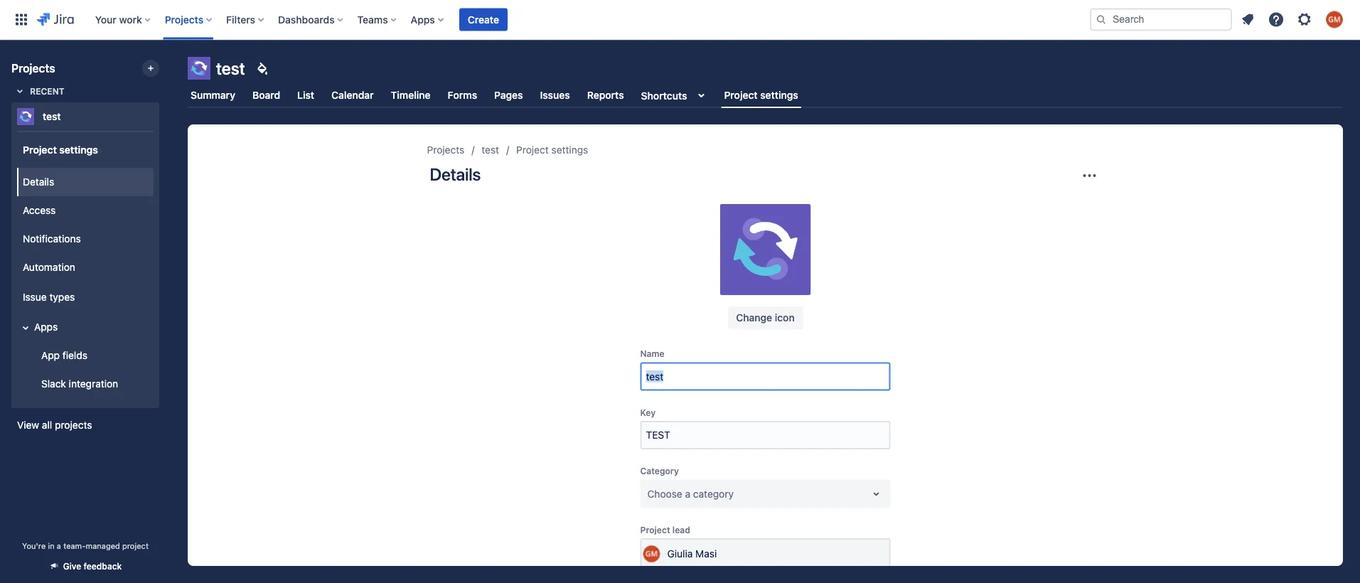 Task type: vqa. For each thing, say whether or not it's contained in the screenshot.
BY to the top
no



Task type: describe. For each thing, give the bounding box(es) containing it.
automation link
[[17, 253, 154, 282]]

pages link
[[492, 83, 526, 108]]

managed
[[86, 541, 120, 551]]

filters
[[226, 14, 255, 25]]

list
[[297, 89, 314, 101]]

view all projects
[[17, 419, 92, 431]]

apps inside button
[[34, 321, 58, 333]]

settings for group containing project settings
[[59, 143, 98, 155]]

dashboards
[[278, 14, 335, 25]]

icon
[[775, 312, 795, 324]]

projects for projects "dropdown button"
[[165, 14, 204, 25]]

teams
[[358, 14, 388, 25]]

name
[[640, 349, 665, 359]]

notifications link
[[17, 225, 154, 253]]

view
[[17, 419, 39, 431]]

app fields link
[[26, 341, 154, 370]]

project settings link
[[516, 142, 588, 159]]

primary element
[[9, 0, 1090, 39]]

list link
[[295, 83, 317, 108]]

calendar
[[332, 89, 374, 101]]

details link
[[17, 168, 154, 196]]

your work button
[[91, 8, 156, 31]]

choose
[[648, 488, 683, 500]]

0 horizontal spatial test link
[[11, 102, 154, 131]]

timeline link
[[388, 83, 434, 108]]

projects button
[[161, 8, 218, 31]]

app
[[41, 350, 60, 361]]

Search field
[[1090, 8, 1233, 31]]

integration
[[69, 378, 118, 390]]

group containing details
[[14, 164, 154, 403]]

in
[[48, 541, 55, 551]]

Key field
[[642, 422, 889, 448]]

project up details link
[[23, 143, 57, 155]]

give feedback button
[[40, 555, 130, 578]]

forms
[[448, 89, 477, 101]]

reports
[[587, 89, 624, 101]]

shortcuts button
[[638, 83, 713, 108]]

types
[[49, 291, 75, 303]]

change icon button
[[728, 307, 804, 329]]

change
[[736, 312, 773, 324]]

projects link
[[427, 142, 465, 159]]

2 vertical spatial test
[[482, 144, 499, 156]]

project lead
[[640, 525, 691, 535]]

filters button
[[222, 8, 270, 31]]

team-
[[63, 541, 86, 551]]

your
[[95, 14, 117, 25]]

1 horizontal spatial details
[[430, 164, 481, 184]]

category
[[640, 466, 679, 476]]

notifications
[[23, 233, 81, 245]]

Category text field
[[648, 487, 650, 501]]

expand image
[[17, 319, 34, 336]]

work
[[119, 14, 142, 25]]

summary
[[191, 89, 235, 101]]

create button
[[459, 8, 508, 31]]

masi
[[696, 548, 717, 560]]

summary link
[[188, 83, 238, 108]]

slack
[[41, 378, 66, 390]]

group containing project settings
[[14, 131, 154, 407]]

apps button
[[17, 313, 154, 341]]

0 horizontal spatial test
[[43, 111, 61, 122]]

giulia
[[668, 548, 693, 560]]

add to starred image
[[155, 108, 172, 125]]

dashboards button
[[274, 8, 349, 31]]

change icon
[[736, 312, 795, 324]]



Task type: locate. For each thing, give the bounding box(es) containing it.
2 horizontal spatial project settings
[[724, 89, 799, 101]]

1 vertical spatial apps
[[34, 321, 58, 333]]

0 horizontal spatial settings
[[59, 143, 98, 155]]

open image
[[868, 485, 885, 502]]

0 horizontal spatial projects
[[11, 62, 55, 75]]

Name field
[[642, 364, 889, 389]]

project
[[122, 541, 149, 551]]

0 horizontal spatial a
[[57, 541, 61, 551]]

0 vertical spatial projects
[[165, 14, 204, 25]]

1 vertical spatial test
[[43, 111, 61, 122]]

calendar link
[[329, 83, 377, 108]]

teams button
[[353, 8, 402, 31]]

give feedback
[[63, 562, 122, 571]]

test left set background color image
[[216, 58, 245, 78]]

board link
[[250, 83, 283, 108]]

0 vertical spatial test link
[[11, 102, 154, 131]]

giulia masi image
[[643, 545, 660, 563]]

appswitcher icon image
[[13, 11, 30, 28]]

issues link
[[537, 83, 573, 108]]

tab list containing project settings
[[179, 83, 1352, 108]]

pages
[[494, 89, 523, 101]]

issue types link
[[17, 282, 154, 313]]

collapse recent projects image
[[11, 83, 28, 100]]

a right in
[[57, 541, 61, 551]]

details up the access
[[23, 176, 54, 188]]

shortcuts
[[641, 89, 687, 101]]

0 horizontal spatial project settings
[[23, 143, 98, 155]]

1 horizontal spatial test link
[[482, 142, 499, 159]]

1 group from the top
[[14, 131, 154, 407]]

you're in a team-managed project
[[22, 541, 149, 551]]

choose a category
[[648, 488, 734, 500]]

settings image
[[1297, 11, 1314, 28]]

give
[[63, 562, 81, 571]]

issue types
[[23, 291, 75, 303]]

group
[[14, 131, 154, 407], [14, 164, 154, 403]]

a right choose
[[685, 488, 691, 500]]

key
[[640, 408, 656, 417]]

1 horizontal spatial test
[[216, 58, 245, 78]]

your profile and settings image
[[1326, 11, 1344, 28]]

project
[[724, 89, 758, 101], [23, 143, 57, 155], [516, 144, 549, 156], [640, 525, 670, 535]]

help image
[[1268, 11, 1285, 28]]

view all projects link
[[11, 413, 159, 438]]

slack integration
[[41, 378, 118, 390]]

0 vertical spatial apps
[[411, 14, 435, 25]]

0 horizontal spatial details
[[23, 176, 54, 188]]

project avatar image
[[720, 204, 811, 295]]

automation
[[23, 261, 75, 273]]

project right 'shortcuts' popup button
[[724, 89, 758, 101]]

search image
[[1096, 14, 1107, 25]]

set background color image
[[254, 60, 271, 77]]

test link
[[11, 102, 154, 131], [482, 142, 499, 159]]

giulia masi
[[668, 548, 717, 560]]

notifications image
[[1240, 11, 1257, 28]]

test link right projects 'link' in the left top of the page
[[482, 142, 499, 159]]

a
[[685, 488, 691, 500], [57, 541, 61, 551]]

access
[[23, 205, 56, 216]]

sidebar navigation image
[[155, 57, 186, 85]]

project settings for group containing project settings
[[23, 143, 98, 155]]

banner
[[0, 0, 1361, 40]]

create
[[468, 14, 499, 25]]

apps inside dropdown button
[[411, 14, 435, 25]]

fields
[[62, 350, 87, 361]]

issues
[[540, 89, 570, 101]]

access link
[[17, 196, 154, 225]]

projects for projects 'link' in the left top of the page
[[427, 144, 465, 156]]

apps up app
[[34, 321, 58, 333]]

projects inside "dropdown button"
[[165, 14, 204, 25]]

more image
[[1081, 167, 1099, 184]]

projects up collapse recent projects image
[[11, 62, 55, 75]]

0 vertical spatial a
[[685, 488, 691, 500]]

projects
[[165, 14, 204, 25], [11, 62, 55, 75], [427, 144, 465, 156]]

0 vertical spatial test
[[216, 58, 245, 78]]

2 horizontal spatial projects
[[427, 144, 465, 156]]

project down issues link
[[516, 144, 549, 156]]

tab list
[[179, 83, 1352, 108]]

2 vertical spatial projects
[[427, 144, 465, 156]]

projects
[[55, 419, 92, 431]]

projects down forms link
[[427, 144, 465, 156]]

1 horizontal spatial settings
[[552, 144, 588, 156]]

settings for project settings link
[[552, 144, 588, 156]]

lead
[[673, 525, 691, 535]]

project settings inside group
[[23, 143, 98, 155]]

test right projects 'link' in the left top of the page
[[482, 144, 499, 156]]

2 horizontal spatial test
[[482, 144, 499, 156]]

recent
[[30, 86, 64, 96]]

details down projects 'link' in the left top of the page
[[430, 164, 481, 184]]

1 horizontal spatial project settings
[[516, 144, 588, 156]]

1 horizontal spatial projects
[[165, 14, 204, 25]]

details inside group
[[23, 176, 54, 188]]

feedback
[[84, 562, 122, 571]]

board
[[252, 89, 280, 101]]

project inside project settings link
[[516, 144, 549, 156]]

2 group from the top
[[14, 164, 154, 403]]

reports link
[[584, 83, 627, 108]]

1 horizontal spatial a
[[685, 488, 691, 500]]

create project image
[[145, 63, 156, 74]]

forms link
[[445, 83, 480, 108]]

you're
[[22, 541, 46, 551]]

projects up sidebar navigation image
[[165, 14, 204, 25]]

settings inside tab list
[[761, 89, 799, 101]]

test link down recent
[[11, 102, 154, 131]]

details
[[430, 164, 481, 184], [23, 176, 54, 188]]

project settings inside tab list
[[724, 89, 799, 101]]

banner containing your work
[[0, 0, 1361, 40]]

issue
[[23, 291, 47, 303]]

your work
[[95, 14, 142, 25]]

app fields
[[41, 350, 87, 361]]

apps button
[[407, 8, 449, 31]]

category
[[693, 488, 734, 500]]

test down recent
[[43, 111, 61, 122]]

apps
[[411, 14, 435, 25], [34, 321, 58, 333]]

jira image
[[37, 11, 74, 28], [37, 11, 74, 28]]

timeline
[[391, 89, 431, 101]]

1 vertical spatial test link
[[482, 142, 499, 159]]

1 horizontal spatial apps
[[411, 14, 435, 25]]

test
[[216, 58, 245, 78], [43, 111, 61, 122], [482, 144, 499, 156]]

apps right teams dropdown button
[[411, 14, 435, 25]]

all
[[42, 419, 52, 431]]

1 vertical spatial a
[[57, 541, 61, 551]]

settings
[[761, 89, 799, 101], [59, 143, 98, 155], [552, 144, 588, 156]]

slack integration link
[[26, 370, 154, 398]]

1 vertical spatial projects
[[11, 62, 55, 75]]

settings inside group
[[59, 143, 98, 155]]

0 horizontal spatial apps
[[34, 321, 58, 333]]

project settings for project settings link
[[516, 144, 588, 156]]

project up 'giulia masi' image
[[640, 525, 670, 535]]

project settings
[[724, 89, 799, 101], [23, 143, 98, 155], [516, 144, 588, 156]]

2 horizontal spatial settings
[[761, 89, 799, 101]]



